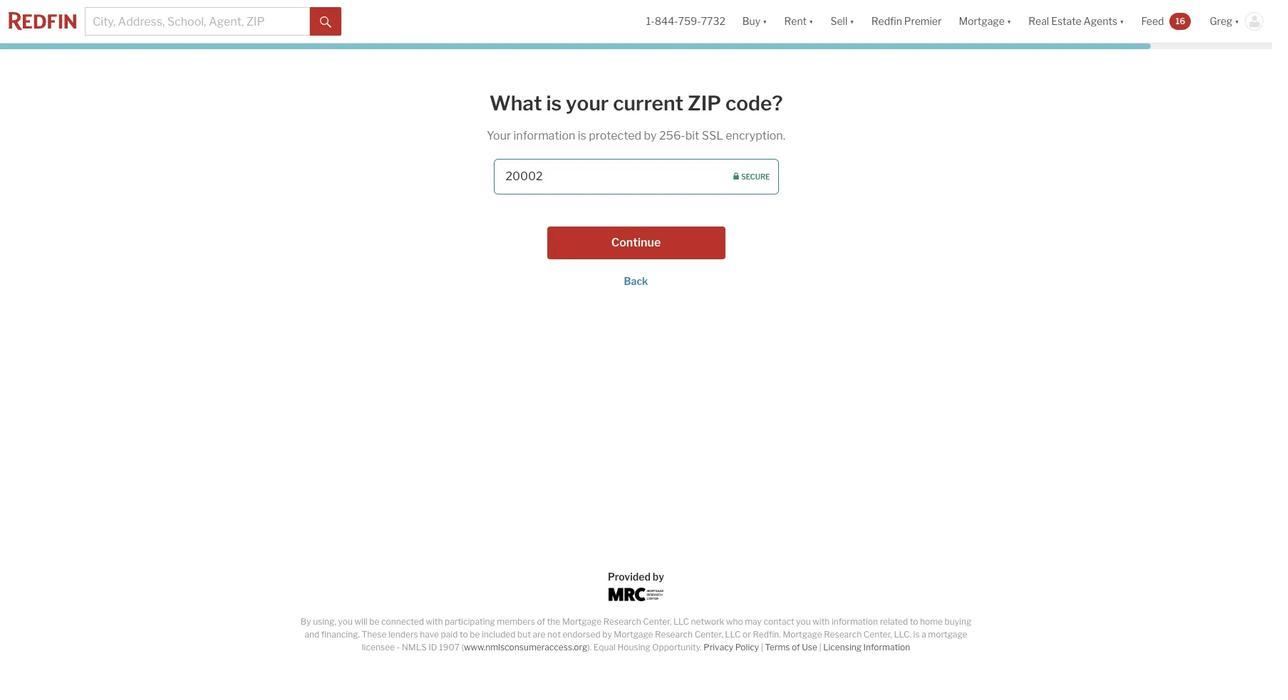 Task type: describe. For each thing, give the bounding box(es) containing it.
(
[[461, 642, 464, 653]]

premier
[[904, 15, 942, 27]]

redfin.
[[753, 629, 781, 640]]

759-
[[678, 15, 701, 27]]

what is your current zip code?
[[489, 91, 783, 115]]

buying
[[945, 616, 971, 627]]

▾ for sell ▾
[[850, 15, 854, 27]]

home
[[920, 616, 943, 627]]

policy
[[735, 642, 759, 653]]

these
[[362, 629, 387, 640]]

▾ for buy ▾
[[763, 15, 767, 27]]

endorsed
[[563, 629, 600, 640]]

redfin
[[871, 15, 902, 27]]

submit search image
[[320, 16, 331, 28]]

feed
[[1141, 15, 1164, 27]]

mortgage up endorsed
[[562, 616, 602, 627]]

privacy policy link
[[704, 642, 759, 653]]

bit
[[685, 129, 699, 142]]

16
[[1175, 15, 1185, 26]]

2 horizontal spatial center,
[[864, 629, 892, 640]]

1 vertical spatial to
[[460, 629, 468, 640]]

information inside by using, you will be connected with participating members of the mortgage research center, llc network who may contact you with information related to home buying and financing. these lenders have paid to be included but are not endorsed by mortgage research center, llc or redfin. mortgage research center, llc. is a mortgage licensee - nmls id 1907 (
[[832, 616, 878, 627]]

terms of use link
[[765, 642, 817, 653]]

2 you from the left
[[796, 616, 811, 627]]

using,
[[313, 616, 336, 627]]

0 vertical spatial by
[[644, 129, 657, 142]]

connected
[[381, 616, 424, 627]]

zip code?
[[688, 91, 783, 115]]

1 horizontal spatial center,
[[695, 629, 723, 640]]

▾ for mortgage ▾
[[1007, 15, 1011, 27]]

information
[[863, 642, 910, 653]]

your
[[487, 129, 511, 142]]

of for members
[[537, 616, 545, 627]]

).
[[587, 642, 592, 653]]

by inside by using, you will be connected with participating members of the mortgage research center, llc network who may contact you with information related to home buying and financing. these lenders have paid to be included but are not endorsed by mortgage research center, llc or redfin. mortgage research center, llc. is a mortgage licensee - nmls id 1907 (
[[602, 629, 612, 640]]

greg
[[1210, 15, 1233, 27]]

real estate agents ▾ link
[[1029, 0, 1124, 43]]

may
[[745, 616, 762, 627]]

mortgage ▾ button
[[950, 0, 1020, 43]]

1-844-759-7732 link
[[646, 15, 725, 27]]

mortgage ▾
[[959, 15, 1011, 27]]

who
[[726, 616, 743, 627]]

by using, you will be connected with participating members of the mortgage research center, llc network who may contact you with information related to home buying and financing. these lenders have paid to be included but are not endorsed by mortgage research center, llc or redfin. mortgage research center, llc. is a mortgage licensee - nmls id 1907 (
[[301, 616, 971, 653]]

1 you from the left
[[338, 616, 353, 627]]

0 horizontal spatial center,
[[643, 616, 672, 627]]

and
[[305, 629, 319, 640]]

not
[[547, 629, 561, 640]]

▾ for rent ▾
[[809, 15, 813, 27]]

provided by
[[608, 571, 664, 583]]

privacy
[[704, 642, 733, 653]]

rent ▾ button
[[776, 0, 822, 43]]

your
[[566, 91, 609, 115]]

redfin premier button
[[863, 0, 950, 43]]

rent
[[784, 15, 807, 27]]

sell
[[831, 15, 848, 27]]

will
[[355, 616, 368, 627]]

844-
[[655, 15, 678, 27]]

what
[[489, 91, 542, 115]]

0 vertical spatial is
[[546, 91, 562, 115]]

0 horizontal spatial be
[[369, 616, 379, 627]]

0 horizontal spatial research
[[603, 616, 641, 627]]

sell ▾ button
[[822, 0, 863, 43]]

ssl encryption.
[[702, 129, 785, 142]]

back button
[[624, 275, 648, 287]]

protected
[[589, 129, 641, 142]]

terms
[[765, 642, 790, 653]]

paid
[[441, 629, 458, 640]]

0 vertical spatial information
[[513, 129, 575, 142]]

are
[[533, 629, 545, 640]]

redfin premier
[[871, 15, 942, 27]]

1 horizontal spatial research
[[655, 629, 693, 640]]

nmls
[[402, 642, 427, 653]]

estate
[[1051, 15, 1081, 27]]

back
[[624, 275, 648, 287]]

256-
[[659, 129, 685, 142]]



Task type: vqa. For each thing, say whether or not it's contained in the screenshot.
bottommost the is
yes



Task type: locate. For each thing, give the bounding box(es) containing it.
llc.
[[894, 629, 911, 640]]

lenders
[[388, 629, 418, 640]]

of for terms
[[792, 642, 800, 653]]

a
[[922, 629, 926, 640]]

current
[[613, 91, 684, 115]]

be down participating on the bottom of page
[[470, 629, 480, 640]]

mortgage up use at the right
[[783, 629, 822, 640]]

1 vertical spatial information
[[832, 616, 878, 627]]

0 vertical spatial to
[[910, 616, 918, 627]]

center, down network
[[695, 629, 723, 640]]

4 ▾ from the left
[[1007, 15, 1011, 27]]

buy
[[742, 15, 760, 27]]

of left use at the right
[[792, 642, 800, 653]]

0 horizontal spatial you
[[338, 616, 353, 627]]

related
[[880, 616, 908, 627]]

licensee
[[362, 642, 395, 653]]

mortgage inside dropdown button
[[959, 15, 1005, 27]]

0 horizontal spatial information
[[513, 129, 575, 142]]

0 vertical spatial be
[[369, 616, 379, 627]]

▾ right greg
[[1235, 15, 1239, 27]]

1907
[[439, 642, 460, 653]]

▾ left real
[[1007, 15, 1011, 27]]

continue button
[[547, 226, 725, 259]]

mortgage ▾ button
[[959, 0, 1011, 43]]

with
[[426, 616, 443, 627], [813, 616, 830, 627]]

1-
[[646, 15, 655, 27]]

by up equal
[[602, 629, 612, 640]]

0 horizontal spatial to
[[460, 629, 468, 640]]

rent ▾ button
[[784, 0, 813, 43]]

3 ▾ from the left
[[850, 15, 854, 27]]

2 ▾ from the left
[[809, 15, 813, 27]]

▾ right rent
[[809, 15, 813, 27]]

1 with from the left
[[426, 616, 443, 627]]

1 vertical spatial of
[[792, 642, 800, 653]]

is down your
[[578, 129, 586, 142]]

2 horizontal spatial is
[[913, 629, 920, 640]]

you up financing.
[[338, 616, 353, 627]]

information down what
[[513, 129, 575, 142]]

housing
[[618, 642, 650, 653]]

2 vertical spatial by
[[602, 629, 612, 640]]

is
[[546, 91, 562, 115], [578, 129, 586, 142], [913, 629, 920, 640]]

▾
[[763, 15, 767, 27], [809, 15, 813, 27], [850, 15, 854, 27], [1007, 15, 1011, 27], [1120, 15, 1124, 27], [1235, 15, 1239, 27]]

1 vertical spatial be
[[470, 629, 480, 640]]

research up housing
[[603, 616, 641, 627]]

buy ▾
[[742, 15, 767, 27]]

0 horizontal spatial is
[[546, 91, 562, 115]]

llc up opportunity.
[[673, 616, 689, 627]]

by
[[301, 616, 311, 627]]

center, up opportunity.
[[643, 616, 672, 627]]

1 vertical spatial llc
[[725, 629, 741, 640]]

|
[[761, 642, 763, 653], [819, 642, 821, 653]]

continue
[[611, 236, 661, 249]]

1 horizontal spatial be
[[470, 629, 480, 640]]

real estate agents ▾ button
[[1020, 0, 1133, 43]]

have
[[420, 629, 439, 640]]

by left "256-"
[[644, 129, 657, 142]]

provided
[[608, 571, 651, 583]]

▾ right the sell
[[850, 15, 854, 27]]

sell ▾ button
[[831, 0, 854, 43]]

is inside by using, you will be connected with participating members of the mortgage research center, llc network who may contact you with information related to home buying and financing. these lenders have paid to be included but are not endorsed by mortgage research center, llc or redfin. mortgage research center, llc. is a mortgage licensee - nmls id 1907 (
[[913, 629, 920, 640]]

| down redfin.
[[761, 642, 763, 653]]

with up use at the right
[[813, 616, 830, 627]]

be up 'these'
[[369, 616, 379, 627]]

real estate agents ▾
[[1029, 15, 1124, 27]]

opportunity.
[[652, 642, 702, 653]]

0 vertical spatial llc
[[673, 616, 689, 627]]

licensing
[[823, 642, 862, 653]]

by up mortgage research center image
[[653, 571, 664, 583]]

1 vertical spatial is
[[578, 129, 586, 142]]

▾ right agents
[[1120, 15, 1124, 27]]

of
[[537, 616, 545, 627], [792, 642, 800, 653]]

www.nmlsconsumeraccess.org ). equal housing opportunity. privacy policy | terms of use | licensing information
[[464, 642, 910, 653]]

1 | from the left
[[761, 642, 763, 653]]

1 horizontal spatial information
[[832, 616, 878, 627]]

-
[[397, 642, 400, 653]]

mortgage
[[959, 15, 1005, 27], [562, 616, 602, 627], [614, 629, 653, 640], [783, 629, 822, 640]]

llc
[[673, 616, 689, 627], [725, 629, 741, 640]]

information up licensing information link on the right
[[832, 616, 878, 627]]

2 with from the left
[[813, 616, 830, 627]]

0 horizontal spatial llc
[[673, 616, 689, 627]]

center, up "information"
[[864, 629, 892, 640]]

ZIP code text field
[[493, 159, 779, 194]]

1 horizontal spatial you
[[796, 616, 811, 627]]

1 horizontal spatial llc
[[725, 629, 741, 640]]

6 ▾ from the left
[[1235, 15, 1239, 27]]

www.nmlsconsumeraccess.org
[[464, 642, 587, 653]]

0 horizontal spatial of
[[537, 616, 545, 627]]

1 horizontal spatial to
[[910, 616, 918, 627]]

or
[[743, 629, 751, 640]]

with up have
[[426, 616, 443, 627]]

included
[[482, 629, 516, 640]]

of inside by using, you will be connected with participating members of the mortgage research center, llc network who may contact you with information related to home buying and financing. these lenders have paid to be included but are not endorsed by mortgage research center, llc or redfin. mortgage research center, llc. is a mortgage licensee - nmls id 1907 (
[[537, 616, 545, 627]]

to up the (
[[460, 629, 468, 640]]

network
[[691, 616, 724, 627]]

participating
[[445, 616, 495, 627]]

you
[[338, 616, 353, 627], [796, 616, 811, 627]]

5 ▾ from the left
[[1120, 15, 1124, 27]]

agents
[[1084, 15, 1117, 27]]

be
[[369, 616, 379, 627], [470, 629, 480, 640]]

research up licensing
[[824, 629, 862, 640]]

greg ▾
[[1210, 15, 1239, 27]]

is left a
[[913, 629, 920, 640]]

id
[[428, 642, 437, 653]]

7732
[[701, 15, 725, 27]]

center,
[[643, 616, 672, 627], [695, 629, 723, 640], [864, 629, 892, 640]]

City, Address, School, Agent, ZIP search field
[[85, 7, 310, 36]]

1 ▾ from the left
[[763, 15, 767, 27]]

but
[[517, 629, 531, 640]]

research up opportunity.
[[655, 629, 693, 640]]

1 horizontal spatial of
[[792, 642, 800, 653]]

buy ▾ button
[[734, 0, 776, 43]]

www.nmlsconsumeraccess.org link
[[464, 642, 587, 653]]

research
[[603, 616, 641, 627], [655, 629, 693, 640], [824, 629, 862, 640]]

equal
[[594, 642, 616, 653]]

sell ▾
[[831, 15, 854, 27]]

financing.
[[321, 629, 360, 640]]

2 | from the left
[[819, 642, 821, 653]]

contact
[[764, 616, 794, 627]]

2 vertical spatial is
[[913, 629, 920, 640]]

▾ for greg ▾
[[1235, 15, 1239, 27]]

use
[[802, 642, 817, 653]]

0 horizontal spatial |
[[761, 642, 763, 653]]

0 horizontal spatial with
[[426, 616, 443, 627]]

your information is protected by 256-bit ssl encryption.
[[487, 129, 785, 142]]

is left your
[[546, 91, 562, 115]]

buy ▾ button
[[742, 0, 767, 43]]

1 horizontal spatial is
[[578, 129, 586, 142]]

0 vertical spatial of
[[537, 616, 545, 627]]

mortgage research center image
[[608, 588, 664, 601]]

real
[[1029, 15, 1049, 27]]

by
[[644, 129, 657, 142], [653, 571, 664, 583], [602, 629, 612, 640]]

licensing information link
[[823, 642, 910, 653]]

mortgage up housing
[[614, 629, 653, 640]]

to up "llc."
[[910, 616, 918, 627]]

1 horizontal spatial with
[[813, 616, 830, 627]]

▾ right buy
[[763, 15, 767, 27]]

1 horizontal spatial |
[[819, 642, 821, 653]]

you right the contact
[[796, 616, 811, 627]]

2 horizontal spatial research
[[824, 629, 862, 640]]

the
[[547, 616, 560, 627]]

mortgage left real
[[959, 15, 1005, 27]]

1 vertical spatial by
[[653, 571, 664, 583]]

of left 'the'
[[537, 616, 545, 627]]

llc up privacy policy link
[[725, 629, 741, 640]]

| right use at the right
[[819, 642, 821, 653]]

to
[[910, 616, 918, 627], [460, 629, 468, 640]]

1-844-759-7732
[[646, 15, 725, 27]]

rent ▾
[[784, 15, 813, 27]]

members
[[497, 616, 535, 627]]



